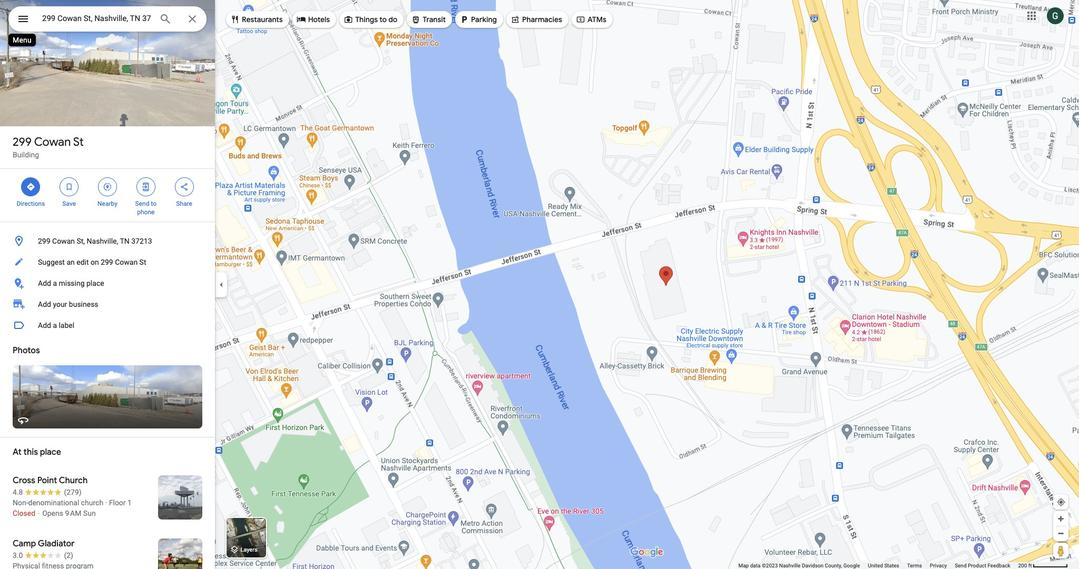 Task type: locate. For each thing, give the bounding box(es) containing it.
add down suggest
[[38, 279, 51, 288]]

place down on
[[86, 279, 104, 288]]

send for send product feedback
[[955, 563, 967, 569]]

to left do
[[380, 15, 387, 24]]

footer
[[738, 563, 1018, 570]]

©2023
[[762, 563, 778, 569]]

united
[[868, 563, 883, 569]]

to inside ' things to do'
[[380, 15, 387, 24]]

add
[[38, 279, 51, 288], [38, 300, 51, 309], [38, 321, 51, 330]]

actions for 299 cowan st region
[[0, 169, 215, 222]]

place
[[86, 279, 104, 288], [40, 447, 61, 458]]

missing
[[59, 279, 85, 288]]

2 horizontal spatial 299
[[101, 258, 113, 267]]

pharmacies
[[522, 15, 562, 24]]

1 horizontal spatial send
[[955, 563, 967, 569]]

 hotels
[[296, 14, 330, 25]]

add a label button
[[0, 315, 215, 336]]

1 a from the top
[[53, 279, 57, 288]]

1
[[128, 499, 132, 507]]

⋅
[[37, 510, 40, 518]]

200 ft
[[1018, 563, 1032, 569]]

a
[[53, 279, 57, 288], [53, 321, 57, 330]]

2 vertical spatial add
[[38, 321, 51, 330]]

299
[[13, 135, 32, 150], [38, 237, 50, 246], [101, 258, 113, 267]]

st inside 299 cowan st building
[[73, 135, 84, 150]]

0 horizontal spatial st
[[73, 135, 84, 150]]

send to phone
[[135, 200, 157, 216]]

a for missing
[[53, 279, 57, 288]]

a left label
[[53, 321, 57, 330]]

1 horizontal spatial 299
[[38, 237, 50, 246]]

to up phone
[[151, 200, 157, 208]]

st down 37213
[[139, 258, 146, 267]]

200 ft button
[[1018, 563, 1068, 569]]

0 vertical spatial 299
[[13, 135, 32, 150]]

299 cowan st building
[[13, 135, 84, 159]]

send up phone
[[135, 200, 149, 208]]

add for add a missing place
[[38, 279, 51, 288]]

add left label
[[38, 321, 51, 330]]

send inside button
[[955, 563, 967, 569]]

299 up suggest
[[38, 237, 50, 246]]

place right this at the left bottom
[[40, 447, 61, 458]]

1 horizontal spatial st
[[139, 258, 146, 267]]

cowan
[[34, 135, 71, 150], [52, 237, 75, 246], [115, 258, 138, 267]]

st up  on the top
[[73, 135, 84, 150]]


[[26, 181, 36, 193]]

camp gladiator
[[13, 539, 75, 550]]

ft
[[1028, 563, 1032, 569]]

show your location image
[[1056, 498, 1066, 507]]

1 vertical spatial to
[[151, 200, 157, 208]]

1 vertical spatial st
[[139, 258, 146, 267]]

cowan left st,
[[52, 237, 75, 246]]

point
[[37, 476, 57, 486]]

send product feedback
[[955, 563, 1010, 569]]

9 am
[[65, 510, 81, 518]]

to
[[380, 15, 387, 24], [151, 200, 157, 208]]

parking
[[471, 15, 497, 24]]

299 right on
[[101, 258, 113, 267]]

an
[[67, 258, 75, 267]]

add a missing place
[[38, 279, 104, 288]]

0 vertical spatial add
[[38, 279, 51, 288]]

add a missing place button
[[0, 273, 215, 294]]

send left product
[[955, 563, 967, 569]]

this
[[23, 447, 38, 458]]

suggest an edit on 299 cowan st button
[[0, 252, 215, 273]]

directions
[[17, 200, 45, 208]]

privacy
[[930, 563, 947, 569]]

suggest an edit on 299 cowan st
[[38, 258, 146, 267]]

cowan inside 299 cowan st building
[[34, 135, 71, 150]]

1 horizontal spatial to
[[380, 15, 387, 24]]

299 cowan st, nashville, tn 37213
[[38, 237, 152, 246]]

4.8 stars 279 reviews image
[[13, 487, 81, 498]]

0 vertical spatial send
[[135, 200, 149, 208]]

footer containing map data ©2023 nashville davidson county, google
[[738, 563, 1018, 570]]

1 vertical spatial cowan
[[52, 237, 75, 246]]

299 inside 299 cowan st building
[[13, 135, 32, 150]]

tn
[[120, 237, 129, 246]]

None field
[[42, 12, 151, 25]]

map
[[738, 563, 749, 569]]

1 horizontal spatial place
[[86, 279, 104, 288]]

denominational
[[28, 499, 79, 507]]

send
[[135, 200, 149, 208], [955, 563, 967, 569]]

0 horizontal spatial send
[[135, 200, 149, 208]]

2 a from the top
[[53, 321, 57, 330]]

2 add from the top
[[38, 300, 51, 309]]

davidson
[[802, 563, 824, 569]]

299 for st
[[13, 135, 32, 150]]


[[230, 14, 240, 25]]

0 horizontal spatial 299
[[13, 135, 32, 150]]

3.0 stars 2 reviews image
[[13, 551, 73, 561]]

zoom out image
[[1057, 530, 1065, 538]]

terms
[[907, 563, 922, 569]]

·
[[105, 499, 107, 507]]

0 vertical spatial place
[[86, 279, 104, 288]]

add left your
[[38, 300, 51, 309]]

1 vertical spatial place
[[40, 447, 61, 458]]

add your business
[[38, 300, 98, 309]]

cross point church
[[13, 476, 88, 486]]

a left 'missing'
[[53, 279, 57, 288]]

 button
[[8, 6, 38, 34]]

3 add from the top
[[38, 321, 51, 330]]

a for label
[[53, 321, 57, 330]]

1 vertical spatial 299
[[38, 237, 50, 246]]

non-
[[13, 499, 28, 507]]

(2)
[[64, 552, 73, 560]]

none field inside 299 cowan st, nashville, tn 37213 field
[[42, 12, 151, 25]]

sun
[[83, 510, 96, 518]]

299 up building
[[13, 135, 32, 150]]

label
[[59, 321, 74, 330]]

0 horizontal spatial to
[[151, 200, 157, 208]]

edit
[[77, 258, 89, 267]]


[[103, 181, 112, 193]]

1 add from the top
[[38, 279, 51, 288]]


[[64, 181, 74, 193]]

0 vertical spatial cowan
[[34, 135, 71, 150]]

299 for st,
[[38, 237, 50, 246]]


[[17, 12, 30, 26]]

0 vertical spatial st
[[73, 135, 84, 150]]

200
[[1018, 563, 1027, 569]]

send for send to phone
[[135, 200, 149, 208]]

cowan up building
[[34, 135, 71, 150]]

1 vertical spatial a
[[53, 321, 57, 330]]

send inside send to phone
[[135, 200, 149, 208]]

 transit
[[411, 14, 446, 25]]

st inside button
[[139, 258, 146, 267]]

1 vertical spatial send
[[955, 563, 967, 569]]

0 vertical spatial to
[[380, 15, 387, 24]]

0 vertical spatial a
[[53, 279, 57, 288]]

1 vertical spatial add
[[38, 300, 51, 309]]

county,
[[825, 563, 842, 569]]

footer inside google maps element
[[738, 563, 1018, 570]]

cowan for st
[[34, 135, 71, 150]]

cowan down tn
[[115, 258, 138, 267]]

cowan for st,
[[52, 237, 75, 246]]

things
[[355, 15, 378, 24]]



Task type: describe. For each thing, give the bounding box(es) containing it.
place inside button
[[86, 279, 104, 288]]

church
[[59, 476, 88, 486]]

nashville,
[[87, 237, 118, 246]]

 pharmacies
[[511, 14, 562, 25]]

opens
[[42, 510, 63, 518]]

restaurants
[[242, 15, 283, 24]]

0 horizontal spatial place
[[40, 447, 61, 458]]


[[344, 14, 353, 25]]

united states button
[[868, 563, 899, 570]]

cross
[[13, 476, 35, 486]]

 restaurants
[[230, 14, 283, 25]]

st,
[[77, 237, 85, 246]]

church
[[81, 499, 103, 507]]

building
[[13, 151, 39, 159]]

2 vertical spatial cowan
[[115, 258, 138, 267]]

show street view coverage image
[[1053, 543, 1069, 559]]

4.8
[[13, 488, 23, 497]]

send product feedback button
[[955, 563, 1010, 570]]

camp
[[13, 539, 36, 550]]

google maps element
[[0, 0, 1079, 570]]

add a label
[[38, 321, 74, 330]]

your
[[53, 300, 67, 309]]

google account: greg robinson  
(robinsongreg175@gmail.com) image
[[1047, 7, 1064, 24]]

 things to do
[[344, 14, 397, 25]]


[[576, 14, 585, 25]]

add for add a label
[[38, 321, 51, 330]]

transit
[[423, 15, 446, 24]]

 parking
[[460, 14, 497, 25]]

atms
[[587, 15, 606, 24]]

nashville
[[779, 563, 801, 569]]

privacy button
[[930, 563, 947, 570]]

google
[[843, 563, 860, 569]]

(279)
[[64, 488, 81, 497]]

map data ©2023 nashville davidson county, google
[[738, 563, 860, 569]]

at this place
[[13, 447, 61, 458]]

states
[[884, 563, 899, 569]]

non-denominational church · floor 1 closed ⋅ opens 9 am sun
[[13, 499, 132, 518]]

phone
[[137, 209, 155, 216]]


[[511, 14, 520, 25]]

terms button
[[907, 563, 922, 570]]

add your business link
[[0, 294, 215, 315]]

united states
[[868, 563, 899, 569]]

37213
[[131, 237, 152, 246]]

gladiator
[[38, 539, 75, 550]]

3.0
[[13, 552, 23, 560]]

add for add your business
[[38, 300, 51, 309]]

 atms
[[576, 14, 606, 25]]

collapse side panel image
[[216, 279, 227, 291]]


[[141, 181, 151, 193]]


[[296, 14, 306, 25]]

share
[[176, 200, 192, 208]]

data
[[750, 563, 761, 569]]

feedback
[[988, 563, 1010, 569]]

on
[[91, 258, 99, 267]]

photos
[[13, 346, 40, 356]]


[[411, 14, 421, 25]]

 search field
[[8, 6, 207, 34]]

299 cowan st main content
[[0, 0, 215, 570]]

2 vertical spatial 299
[[101, 258, 113, 267]]

save
[[62, 200, 76, 208]]

layers
[[241, 547, 258, 554]]

suggest
[[38, 258, 65, 267]]

to inside send to phone
[[151, 200, 157, 208]]


[[460, 14, 469, 25]]

business
[[69, 300, 98, 309]]

299 cowan st, nashville, tn 37213 button
[[0, 231, 215, 252]]

do
[[388, 15, 397, 24]]

zoom in image
[[1057, 515, 1065, 523]]

nearby
[[98, 200, 117, 208]]

product
[[968, 563, 986, 569]]

299 Cowan St, Nashville, TN 37213 field
[[8, 6, 207, 32]]

floor
[[109, 499, 126, 507]]


[[179, 181, 189, 193]]



Task type: vqa. For each thing, say whether or not it's contained in the screenshot.

yes



